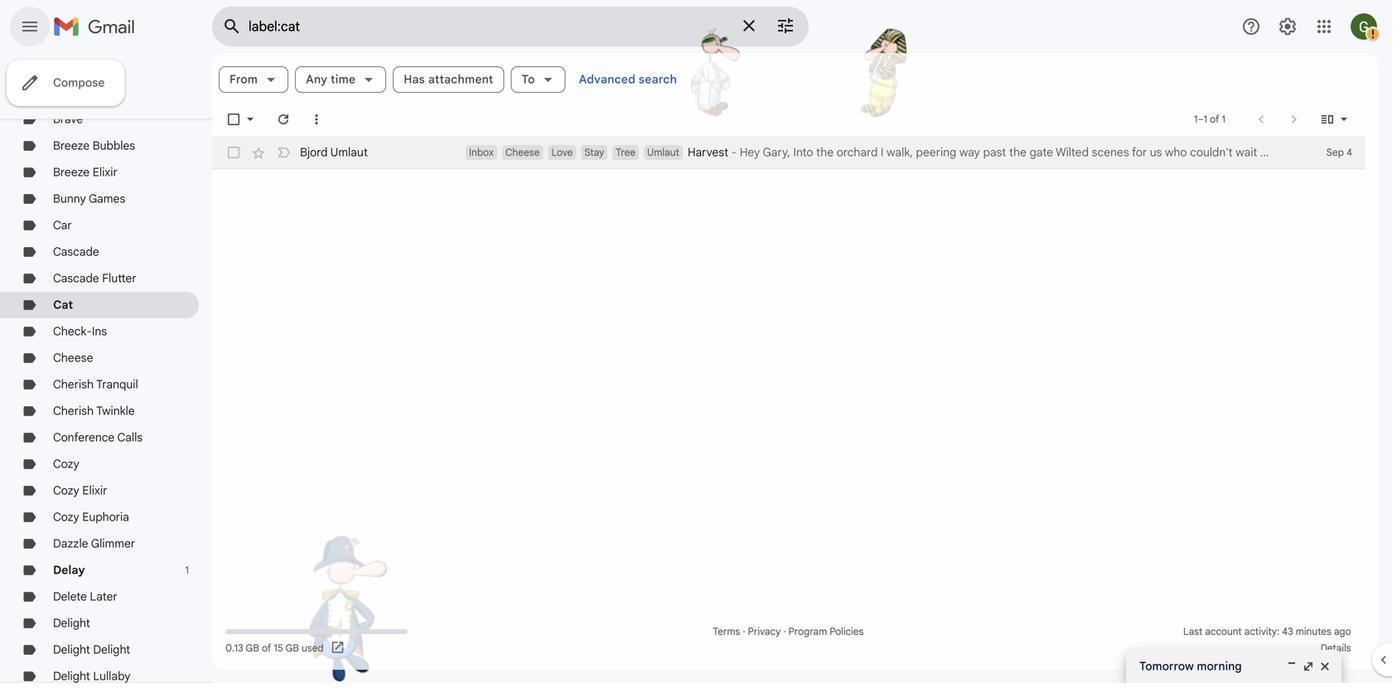 Task type: locate. For each thing, give the bounding box(es) containing it.
cozy for cozy elixir
[[53, 483, 79, 498]]

any
[[306, 72, 328, 87]]

attachment
[[428, 72, 494, 87]]

gb right 15
[[286, 642, 299, 655]]

umlaut right tree
[[648, 146, 680, 159]]

0 vertical spatial cozy
[[53, 457, 79, 471]]

0 vertical spatial elixir
[[93, 165, 118, 180]]

1 vertical spatial cheese
[[53, 351, 93, 365]]

breeze
[[53, 138, 90, 153], [53, 165, 90, 180]]

cat
[[53, 298, 73, 312]]

elixir for cozy elixir
[[82, 483, 107, 498]]

0 vertical spatial cascade
[[53, 245, 99, 259]]

0 horizontal spatial ·
[[743, 626, 746, 638]]

1 cozy from the top
[[53, 457, 79, 471]]

1 vertical spatial of
[[262, 642, 271, 655]]

0 vertical spatial of
[[1211, 113, 1220, 126]]

1 inside navigation
[[185, 564, 189, 577]]

advanced search
[[579, 72, 677, 87]]

1 horizontal spatial gb
[[286, 642, 299, 655]]

gb right 0.13
[[246, 642, 259, 655]]

more image
[[308, 111, 325, 128]]

way
[[960, 145, 981, 160]]

1 horizontal spatial cheese
[[506, 146, 540, 159]]

0 horizontal spatial cheese
[[53, 351, 93, 365]]

twinkle
[[96, 404, 135, 418]]

main content
[[212, 53, 1393, 670]]

1 vertical spatial cascade
[[53, 271, 99, 286]]

has attachment button
[[393, 66, 505, 93]]

1 vertical spatial cozy
[[53, 483, 79, 498]]

the right into in the top of the page
[[817, 145, 834, 160]]

last
[[1184, 626, 1203, 638]]

wilted
[[1056, 145, 1089, 160]]

delight down the later
[[93, 643, 130, 657]]

cascade down cascade link
[[53, 271, 99, 286]]

1 horizontal spatial of
[[1211, 113, 1220, 126]]

conference calls
[[53, 430, 143, 445]]

1 – 1 of 1
[[1195, 113, 1226, 126]]

breeze down brave
[[53, 138, 90, 153]]

elixir
[[93, 165, 118, 180], [82, 483, 107, 498]]

0.13 gb of 15 gb used
[[226, 642, 324, 655]]

1 vertical spatial cherish
[[53, 404, 94, 418]]

the right 'past' at the right top of page
[[1010, 145, 1027, 160]]

brave link
[[53, 112, 83, 126]]

cheese left love
[[506, 146, 540, 159]]

compose button
[[7, 60, 125, 106]]

conference
[[53, 430, 115, 445]]

euphoria
[[82, 510, 129, 524]]

cozy elixir link
[[53, 483, 107, 498]]

cozy up dazzle at the bottom left of the page
[[53, 510, 79, 524]]

delight down delight link
[[53, 643, 90, 657]]

2 cascade from the top
[[53, 271, 99, 286]]

coldest
[[1341, 145, 1380, 160]]

delight down delete at the bottom
[[53, 616, 90, 631]]

footer containing terms
[[212, 624, 1366, 657]]

peering
[[917, 145, 957, 160]]

cozy euphoria
[[53, 510, 129, 524]]

2 the from the left
[[1010, 145, 1027, 160]]

1 breeze from the top
[[53, 138, 90, 153]]

cherish down cheese link
[[53, 377, 94, 392]]

hey
[[740, 145, 761, 160]]

flutter
[[102, 271, 136, 286]]

breeze bubbles link
[[53, 138, 135, 153]]

who
[[1166, 145, 1188, 160]]

cozy up cozy elixir link
[[53, 457, 79, 471]]

1 horizontal spatial ·
[[784, 626, 786, 638]]

0 vertical spatial breeze
[[53, 138, 90, 153]]

15
[[274, 642, 283, 655]]

0 horizontal spatial of
[[262, 642, 271, 655]]

elixir up games
[[93, 165, 118, 180]]

2 cozy from the top
[[53, 483, 79, 498]]

into
[[794, 145, 814, 160]]

drained
[[1261, 145, 1302, 160]]

settings image
[[1279, 17, 1298, 36]]

of
[[1211, 113, 1220, 126], [262, 642, 271, 655]]

1 cherish from the top
[[53, 377, 94, 392]]

by
[[1305, 145, 1318, 160]]

cheese down check-
[[53, 351, 93, 365]]

· right the terms link
[[743, 626, 746, 638]]

delight delight
[[53, 643, 130, 657]]

2 horizontal spatial the
[[1321, 145, 1338, 160]]

1 vertical spatial breeze
[[53, 165, 90, 180]]

elixir up cozy euphoria link
[[82, 483, 107, 498]]

1 horizontal spatial the
[[1010, 145, 1027, 160]]

0 vertical spatial cheese
[[506, 146, 540, 159]]

1 cascade from the top
[[53, 245, 99, 259]]

ins
[[92, 324, 107, 339]]

row
[[212, 136, 1393, 169]]

footer
[[212, 624, 1366, 657]]

· right privacy
[[784, 626, 786, 638]]

breeze elixir link
[[53, 165, 118, 180]]

2 breeze from the top
[[53, 165, 90, 180]]

Search mail text field
[[249, 18, 730, 35]]

cozy for cozy link
[[53, 457, 79, 471]]

wait
[[1236, 145, 1258, 160]]

1 vertical spatial elixir
[[82, 483, 107, 498]]

cat link
[[53, 298, 73, 312]]

cherish tranquil link
[[53, 377, 138, 392]]

car link
[[53, 218, 72, 233]]

1 · from the left
[[743, 626, 746, 638]]

0 horizontal spatial the
[[817, 145, 834, 160]]

None checkbox
[[226, 111, 242, 128], [226, 144, 242, 161], [226, 111, 242, 128], [226, 144, 242, 161]]

couldn't
[[1191, 145, 1233, 160]]

cozy elixir
[[53, 483, 107, 498]]

any time
[[306, 72, 356, 87]]

2 vertical spatial cozy
[[53, 510, 79, 524]]

privacy
[[748, 626, 781, 638]]

umlaut right bjord
[[331, 145, 368, 160]]

umlaut
[[331, 145, 368, 160], [648, 146, 680, 159]]

1 gb from the left
[[246, 642, 259, 655]]

the right by
[[1321, 145, 1338, 160]]

later
[[90, 590, 118, 604]]

of left 15
[[262, 642, 271, 655]]

None search field
[[212, 7, 809, 46]]

cascade for cascade flutter
[[53, 271, 99, 286]]

from button
[[219, 66, 289, 93]]

2 gb from the left
[[286, 642, 299, 655]]

gary,
[[763, 145, 791, 160]]

cozy down cozy link
[[53, 483, 79, 498]]

0 vertical spatial cherish
[[53, 377, 94, 392]]

3 cozy from the top
[[53, 510, 79, 524]]

cascade flutter
[[53, 271, 136, 286]]

cozy
[[53, 457, 79, 471], [53, 483, 79, 498], [53, 510, 79, 524]]

cherish up "conference"
[[53, 404, 94, 418]]

has attachment
[[404, 72, 494, 87]]

gb
[[246, 642, 259, 655], [286, 642, 299, 655]]

cherish for cherish twinkle
[[53, 404, 94, 418]]

sep 4
[[1327, 146, 1353, 159]]

search mail image
[[217, 12, 247, 41]]

delight link
[[53, 616, 90, 631]]

of right – at right top
[[1211, 113, 1220, 126]]

details link
[[1321, 642, 1352, 655]]

2 cherish from the top
[[53, 404, 94, 418]]

terms link
[[713, 626, 741, 638]]

-
[[732, 145, 737, 160]]

0 horizontal spatial gb
[[246, 642, 259, 655]]

navigation
[[0, 53, 212, 683]]

cascade down car
[[53, 245, 99, 259]]

cascade for cascade link
[[53, 245, 99, 259]]

bunny
[[53, 192, 86, 206]]

terms
[[713, 626, 741, 638]]

search
[[639, 72, 677, 87]]

breeze up bunny
[[53, 165, 90, 180]]



Task type: describe. For each thing, give the bounding box(es) containing it.
3 the from the left
[[1321, 145, 1338, 160]]

has
[[404, 72, 425, 87]]

policies
[[830, 626, 864, 638]]

43
[[1283, 626, 1294, 638]]

refresh image
[[275, 111, 292, 128]]

conference calls link
[[53, 430, 143, 445]]

ca
[[1383, 145, 1393, 160]]

main menu image
[[20, 17, 40, 36]]

close image
[[1319, 660, 1332, 673]]

0.13
[[226, 642, 243, 655]]

bjord
[[300, 145, 328, 160]]

cheese inside main content
[[506, 146, 540, 159]]

cherish twinkle
[[53, 404, 135, 418]]

calls
[[117, 430, 143, 445]]

bjord umlaut
[[300, 145, 368, 160]]

minimize image
[[1286, 660, 1299, 673]]

delay
[[53, 563, 85, 577]]

check-ins
[[53, 324, 107, 339]]

1 horizontal spatial umlaut
[[648, 146, 680, 159]]

details
[[1321, 642, 1352, 655]]

privacy link
[[748, 626, 781, 638]]

breeze elixir
[[53, 165, 118, 180]]

bubbles
[[93, 138, 135, 153]]

from
[[230, 72, 258, 87]]

scenes
[[1092, 145, 1130, 160]]

dazzle glimmer
[[53, 536, 135, 551]]

delight for delight delight
[[53, 643, 90, 657]]

us
[[1151, 145, 1163, 160]]

morning
[[1198, 659, 1243, 674]]

elixir for breeze elixir
[[93, 165, 118, 180]]

account
[[1206, 626, 1243, 638]]

tomorrow morning
[[1140, 659, 1243, 674]]

cherish twinkle link
[[53, 404, 135, 418]]

check-ins link
[[53, 324, 107, 339]]

glimmer
[[91, 536, 135, 551]]

time
[[331, 72, 356, 87]]

tomorrow
[[1140, 659, 1195, 674]]

pop out image
[[1303, 660, 1316, 673]]

car
[[53, 218, 72, 233]]

gmail image
[[53, 10, 143, 43]]

support image
[[1242, 17, 1262, 36]]

clear search image
[[733, 9, 766, 42]]

advanced search button
[[573, 65, 684, 95]]

2 · from the left
[[784, 626, 786, 638]]

4
[[1347, 146, 1353, 159]]

cheese inside navigation
[[53, 351, 93, 365]]

breeze for breeze bubbles
[[53, 138, 90, 153]]

main content containing from
[[212, 53, 1393, 670]]

harvest - hey gary, into the orchard i walk, peering way past the gate wilted scenes for us who couldn't wait drained by the coldest ca
[[688, 145, 1393, 160]]

games
[[89, 192, 125, 206]]

activity:
[[1245, 626, 1280, 638]]

cherish for cherish tranquil
[[53, 377, 94, 392]]

delight for delight link
[[53, 616, 90, 631]]

of inside footer
[[262, 642, 271, 655]]

advanced search options image
[[769, 9, 803, 42]]

dazzle glimmer link
[[53, 536, 135, 551]]

cheese link
[[53, 351, 93, 365]]

delay link
[[53, 563, 85, 577]]

follow link to manage storage image
[[331, 640, 347, 657]]

inbox
[[469, 146, 494, 159]]

row containing bjord umlaut
[[212, 136, 1393, 169]]

for
[[1133, 145, 1148, 160]]

delete later link
[[53, 590, 118, 604]]

last account activity: 43 minutes ago details
[[1184, 626, 1352, 655]]

i
[[881, 145, 884, 160]]

orchard
[[837, 145, 878, 160]]

breeze for breeze elixir
[[53, 165, 90, 180]]

stay
[[585, 146, 605, 159]]

toggle split pane mode image
[[1320, 111, 1337, 128]]

used
[[302, 642, 324, 655]]

check-
[[53, 324, 92, 339]]

any time button
[[295, 66, 387, 93]]

harvest
[[688, 145, 729, 160]]

tranquil
[[96, 377, 138, 392]]

advanced
[[579, 72, 636, 87]]

breeze bubbles
[[53, 138, 135, 153]]

bunny games link
[[53, 192, 125, 206]]

gate
[[1030, 145, 1054, 160]]

terms · privacy · program policies
[[713, 626, 864, 638]]

dazzle
[[53, 536, 88, 551]]

sep
[[1327, 146, 1345, 159]]

cozy link
[[53, 457, 79, 471]]

cherish tranquil
[[53, 377, 138, 392]]

ago
[[1335, 626, 1352, 638]]

cascade link
[[53, 245, 99, 259]]

program
[[789, 626, 828, 638]]

0 horizontal spatial umlaut
[[331, 145, 368, 160]]

minutes
[[1297, 626, 1332, 638]]

navigation containing compose
[[0, 53, 212, 683]]

bunny games
[[53, 192, 125, 206]]

1 the from the left
[[817, 145, 834, 160]]

compose
[[53, 75, 105, 90]]

–
[[1198, 113, 1204, 126]]

tree
[[616, 146, 636, 159]]

delete
[[53, 590, 87, 604]]

program policies link
[[789, 626, 864, 638]]

cozy for cozy euphoria
[[53, 510, 79, 524]]

past
[[984, 145, 1007, 160]]



Task type: vqa. For each thing, say whether or not it's contained in the screenshot.
row containing Bjord Umlaut
yes



